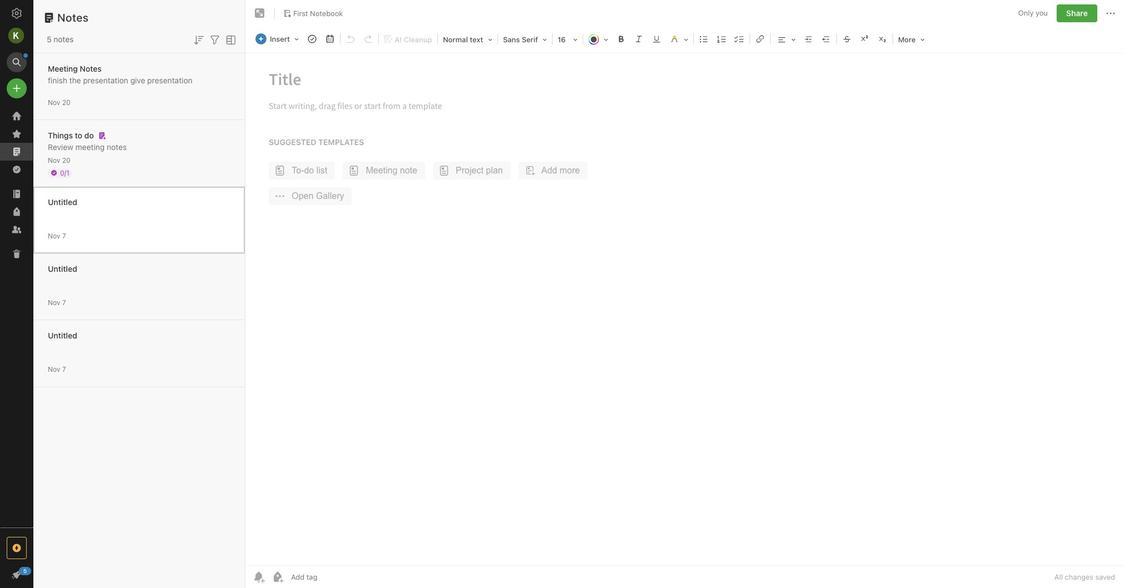 Task type: describe. For each thing, give the bounding box(es) containing it.
View options field
[[221, 32, 238, 47]]

5 notes
[[47, 34, 74, 44]]

1 7 from the top
[[62, 232, 66, 240]]

1 20 from the top
[[62, 98, 70, 107]]

insert
[[270, 34, 290, 43]]

only
[[1018, 8, 1034, 17]]

0/1
[[60, 169, 69, 177]]

1 nov from the top
[[48, 98, 60, 107]]

do
[[84, 130, 94, 140]]

notebook
[[310, 9, 343, 18]]

add tag image
[[271, 571, 284, 584]]

0 vertical spatial notes
[[57, 11, 89, 24]]

all
[[1054, 573, 1063, 582]]

1 untitled from the top
[[48, 197, 77, 207]]

1 nov 7 from the top
[[48, 232, 66, 240]]

checklist image
[[732, 31, 747, 47]]

serif
[[522, 35, 538, 44]]

review
[[48, 142, 73, 152]]

normal text
[[443, 35, 483, 44]]

more actions image
[[1104, 7, 1117, 20]]

only you
[[1018, 8, 1048, 17]]

upgrade image
[[10, 542, 23, 555]]

2 presentation from the left
[[147, 75, 192, 85]]

task image
[[304, 31, 320, 47]]

the
[[69, 75, 81, 85]]

indent image
[[801, 31, 816, 47]]

1 nov 20 from the top
[[48, 98, 70, 107]]

Alignment field
[[772, 31, 800, 47]]

account image
[[8, 28, 24, 43]]

to
[[75, 130, 82, 140]]

5 for 5
[[23, 568, 27, 575]]

Highlight field
[[665, 31, 692, 47]]

Account field
[[0, 24, 33, 47]]

expand note image
[[253, 7, 267, 20]]

more
[[898, 35, 916, 44]]

More actions field
[[1104, 4, 1117, 22]]

click to expand image
[[29, 568, 37, 581]]

1 horizontal spatial notes
[[107, 142, 127, 152]]

2 nov from the top
[[48, 156, 60, 164]]

normal
[[443, 35, 468, 44]]

sans
[[503, 35, 520, 44]]

insert link image
[[752, 31, 768, 47]]

meeting
[[48, 64, 78, 73]]

bold image
[[613, 31, 629, 47]]

strikethrough image
[[839, 31, 855, 47]]

things
[[48, 130, 73, 140]]

settings image
[[10, 7, 23, 20]]

0 horizontal spatial notes
[[54, 34, 74, 44]]

calendar event image
[[322, 31, 338, 47]]

bulleted list image
[[696, 31, 712, 47]]

you
[[1036, 8, 1048, 17]]

text
[[470, 35, 483, 44]]

all changes saved
[[1054, 573, 1115, 582]]

share
[[1066, 8, 1088, 18]]

sans serif
[[503, 35, 538, 44]]



Task type: locate. For each thing, give the bounding box(es) containing it.
2 7 from the top
[[62, 299, 66, 307]]

1 vertical spatial notes
[[107, 142, 127, 152]]

Note Editor text field
[[245, 53, 1124, 566]]

nov
[[48, 98, 60, 107], [48, 156, 60, 164], [48, 232, 60, 240], [48, 299, 60, 307], [48, 365, 60, 374]]

notes
[[54, 34, 74, 44], [107, 142, 127, 152]]

1 vertical spatial nov 20
[[48, 156, 70, 164]]

2 nov 7 from the top
[[48, 299, 66, 307]]

notes up 5 notes
[[57, 11, 89, 24]]

1 horizontal spatial 5
[[47, 34, 51, 44]]

italic image
[[631, 31, 647, 47]]

3 7 from the top
[[62, 365, 66, 374]]

0 vertical spatial nov 7
[[48, 232, 66, 240]]

subscript image
[[875, 31, 890, 47]]

meeting
[[75, 142, 105, 152]]

first notebook
[[293, 9, 343, 18]]

1 vertical spatial untitled
[[48, 264, 77, 273]]

0 horizontal spatial presentation
[[83, 75, 128, 85]]

7
[[62, 232, 66, 240], [62, 299, 66, 307], [62, 365, 66, 374]]

1 vertical spatial nov 7
[[48, 299, 66, 307]]

first
[[293, 9, 308, 18]]

Font size field
[[554, 31, 581, 47]]

20 down finish
[[62, 98, 70, 107]]

1 presentation from the left
[[83, 75, 128, 85]]

Add filters field
[[208, 32, 221, 47]]

nov 20 down 'review'
[[48, 156, 70, 164]]

5 inside note list element
[[47, 34, 51, 44]]

2 vertical spatial nov 7
[[48, 365, 66, 374]]

meeting notes finish the presentation give presentation
[[48, 64, 192, 85]]

5 inside field
[[23, 568, 27, 575]]

things to do
[[48, 130, 94, 140]]

2 nov 20 from the top
[[48, 156, 70, 164]]

1 vertical spatial 5
[[23, 568, 27, 575]]

5
[[47, 34, 51, 44], [23, 568, 27, 575]]

tree
[[0, 107, 33, 528]]

Insert field
[[253, 31, 303, 47]]

2 vertical spatial 7
[[62, 365, 66, 374]]

Font family field
[[499, 31, 551, 47]]

superscript image
[[857, 31, 872, 47]]

give
[[130, 75, 145, 85]]

untitled
[[48, 197, 77, 207], [48, 264, 77, 273], [48, 331, 77, 340]]

first notebook button
[[279, 6, 347, 21]]

1 vertical spatial notes
[[80, 64, 102, 73]]

underline image
[[649, 31, 664, 47]]

5 nov from the top
[[48, 365, 60, 374]]

home image
[[10, 110, 23, 123]]

5 for 5 notes
[[47, 34, 51, 44]]

review meeting notes
[[48, 142, 127, 152]]

saved
[[1095, 573, 1115, 582]]

20
[[62, 98, 70, 107], [62, 156, 70, 164]]

5 left click to expand image at the left bottom
[[23, 568, 27, 575]]

numbered list image
[[714, 31, 729, 47]]

0 vertical spatial 20
[[62, 98, 70, 107]]

20 up 0/1
[[62, 156, 70, 164]]

nov 20
[[48, 98, 70, 107], [48, 156, 70, 164]]

1 vertical spatial 20
[[62, 156, 70, 164]]

0 vertical spatial untitled
[[48, 197, 77, 207]]

changes
[[1065, 573, 1093, 582]]

notes right meeting
[[107, 142, 127, 152]]

0 vertical spatial nov 20
[[48, 98, 70, 107]]

presentation right give at left
[[147, 75, 192, 85]]

add a reminder image
[[252, 571, 265, 584]]

More field
[[894, 31, 928, 47]]

finish
[[48, 75, 67, 85]]

note window element
[[245, 0, 1124, 589]]

1 vertical spatial 7
[[62, 299, 66, 307]]

0 vertical spatial notes
[[54, 34, 74, 44]]

notes up meeting
[[54, 34, 74, 44]]

note list element
[[33, 0, 245, 589]]

presentation right the
[[83, 75, 128, 85]]

Add tag field
[[290, 573, 373, 583]]

2 vertical spatial untitled
[[48, 331, 77, 340]]

notes inside meeting notes finish the presentation give presentation
[[80, 64, 102, 73]]

2 untitled from the top
[[48, 264, 77, 273]]

3 nov 7 from the top
[[48, 365, 66, 374]]

notes
[[57, 11, 89, 24], [80, 64, 102, 73]]

Help and Learning task checklist field
[[0, 566, 33, 584]]

3 untitled from the top
[[48, 331, 77, 340]]

2 20 from the top
[[62, 156, 70, 164]]

nov 20 down finish
[[48, 98, 70, 107]]

add filters image
[[208, 33, 221, 47]]

0 vertical spatial 5
[[47, 34, 51, 44]]

0 vertical spatial 7
[[62, 232, 66, 240]]

share button
[[1057, 4, 1097, 22]]

notes up the
[[80, 64, 102, 73]]

0 horizontal spatial 5
[[23, 568, 27, 575]]

5 up meeting
[[47, 34, 51, 44]]

4 nov from the top
[[48, 299, 60, 307]]

Heading level field
[[439, 31, 496, 47]]

Sort options field
[[192, 32, 205, 47]]

1 horizontal spatial presentation
[[147, 75, 192, 85]]

Font color field
[[584, 31, 612, 47]]

16
[[558, 35, 566, 44]]

3 nov from the top
[[48, 232, 60, 240]]

outdent image
[[819, 31, 834, 47]]

presentation
[[83, 75, 128, 85], [147, 75, 192, 85]]

nov 7
[[48, 232, 66, 240], [48, 299, 66, 307], [48, 365, 66, 374]]



Task type: vqa. For each thing, say whether or not it's contained in the screenshot.
More
yes



